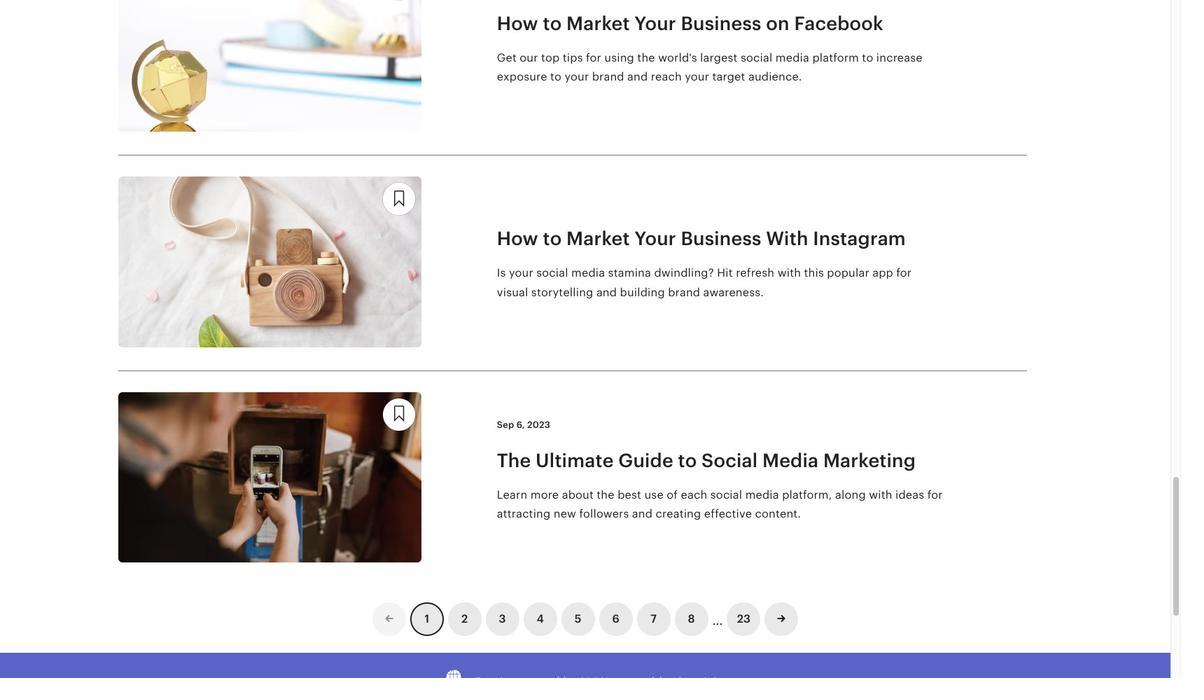 Task type: vqa. For each thing, say whether or not it's contained in the screenshot.
HOW TO MARKET YOUR BUSINESS WITH INSTAGRAM image
yes



Task type: locate. For each thing, give the bounding box(es) containing it.
0 vertical spatial brand
[[593, 70, 625, 84]]

how up get
[[497, 13, 539, 34]]

social inside is your social media stamina dwindling? hit refresh with this popular app for visual storytelling and building brand awareness.
[[537, 267, 569, 280]]

1 vertical spatial media
[[572, 267, 605, 280]]

2 vertical spatial and
[[633, 507, 653, 521]]

your right is
[[509, 267, 534, 280]]

visual
[[497, 286, 529, 299]]

dwindling?
[[655, 267, 715, 280]]

social up effective
[[711, 488, 743, 502]]

platform,
[[783, 488, 833, 502]]

1 vertical spatial the
[[597, 488, 615, 502]]

business for with
[[681, 228, 762, 250]]

brand inside get our top tips for using the world's largest social media platform to increase exposure to your brand and reach your target audience.
[[593, 70, 625, 84]]

2
[[462, 612, 468, 626]]

6 link
[[599, 603, 633, 636]]

the
[[497, 450, 531, 471]]

social up storytelling
[[537, 267, 569, 280]]

0 vertical spatial media
[[776, 51, 810, 64]]

0 vertical spatial business
[[681, 13, 762, 34]]

market up using
[[567, 13, 630, 34]]

brand down using
[[593, 70, 625, 84]]

media
[[763, 450, 819, 471]]

2 your from the top
[[635, 228, 677, 250]]

of
[[667, 488, 678, 502]]

1 vertical spatial how
[[497, 228, 539, 250]]

0 vertical spatial market
[[567, 13, 630, 34]]

business
[[681, 13, 762, 34], [681, 228, 762, 250]]

the inside learn more about the best use of each social media platform, along with ideas for attracting new followers and creating effective content.
[[597, 488, 615, 502]]

world's
[[659, 51, 698, 64]]

followers
[[580, 507, 629, 521]]

0 vertical spatial with
[[778, 267, 802, 280]]

brand
[[593, 70, 625, 84], [669, 286, 701, 299]]

1 market from the top
[[567, 13, 630, 34]]

business up largest
[[681, 13, 762, 34]]

your
[[565, 70, 589, 84], [685, 70, 710, 84], [509, 267, 534, 280]]

1 vertical spatial brand
[[669, 286, 701, 299]]

1 horizontal spatial brand
[[669, 286, 701, 299]]

your
[[635, 13, 677, 34], [635, 228, 677, 250]]

market
[[567, 13, 630, 34], [567, 228, 630, 250]]

to
[[543, 13, 562, 34], [863, 51, 874, 64], [551, 70, 562, 84], [543, 228, 562, 250], [679, 450, 697, 471]]

2 how from the top
[[497, 228, 539, 250]]

largest
[[701, 51, 738, 64]]

to inside how to market your business on facebook link
[[543, 13, 562, 34]]

1 vertical spatial business
[[681, 228, 762, 250]]

with inside is your social media stamina dwindling? hit refresh with this popular app for visual storytelling and building brand awareness.
[[778, 267, 802, 280]]

and down use
[[633, 507, 653, 521]]

how up is
[[497, 228, 539, 250]]

social up "audience."
[[741, 51, 773, 64]]

1 vertical spatial social
[[537, 267, 569, 280]]

about
[[562, 488, 594, 502]]

to up storytelling
[[543, 228, 562, 250]]

media up storytelling
[[572, 267, 605, 280]]

0 vertical spatial how
[[497, 13, 539, 34]]

exposure
[[497, 70, 548, 84]]

on
[[767, 13, 790, 34]]

and down 'stamina'
[[597, 286, 617, 299]]

media up "audience."
[[776, 51, 810, 64]]

with left ideas
[[870, 488, 893, 502]]

your down tips
[[565, 70, 589, 84]]

reach
[[651, 70, 682, 84]]

and down using
[[628, 70, 648, 84]]

get our top tips for using the world's largest social media platform to increase exposure to your brand and reach your target audience.
[[497, 51, 923, 84]]

5
[[575, 612, 582, 626]]

0 vertical spatial and
[[628, 70, 648, 84]]

and inside learn more about the best use of each social media platform, along with ideas for attracting new followers and creating effective content.
[[633, 507, 653, 521]]

and
[[628, 70, 648, 84], [597, 286, 617, 299], [633, 507, 653, 521]]

your down world's
[[685, 70, 710, 84]]

stamina
[[609, 267, 652, 280]]

how
[[497, 13, 539, 34], [497, 228, 539, 250]]

1 horizontal spatial with
[[870, 488, 893, 502]]

for inside is your social media stamina dwindling? hit refresh with this popular app for visual storytelling and building brand awareness.
[[897, 267, 912, 280]]

1 vertical spatial and
[[597, 286, 617, 299]]

increase
[[877, 51, 923, 64]]

2 vertical spatial media
[[746, 488, 780, 502]]

with
[[778, 267, 802, 280], [870, 488, 893, 502]]

1 your from the top
[[635, 13, 677, 34]]

1 how from the top
[[497, 13, 539, 34]]

refresh
[[736, 267, 775, 280]]

1 vertical spatial market
[[567, 228, 630, 250]]

6
[[613, 612, 620, 626]]

social inside get our top tips for using the world's largest social media platform to increase exposure to your brand and reach your target audience.
[[741, 51, 773, 64]]

and for guide
[[633, 507, 653, 521]]

attracting
[[497, 507, 551, 521]]

the ultimate guide to social media marketing
[[497, 450, 916, 471]]

with inside learn more about the best use of each social media platform, along with ideas for attracting new followers and creating effective content.
[[870, 488, 893, 502]]

market for how to market your business with instagram
[[567, 228, 630, 250]]

learn
[[497, 488, 528, 502]]

business up hit
[[681, 228, 762, 250]]

0 vertical spatial your
[[635, 13, 677, 34]]

and inside is your social media stamina dwindling? hit refresh with this popular app for visual storytelling and building brand awareness.
[[597, 286, 617, 299]]

how to market your business with instagram link
[[497, 226, 946, 251]]

brand inside is your social media stamina dwindling? hit refresh with this popular app for visual storytelling and building brand awareness.
[[669, 286, 701, 299]]

the right using
[[638, 51, 656, 64]]

to up the each
[[679, 450, 697, 471]]

audience.
[[749, 70, 803, 84]]

1 vertical spatial with
[[870, 488, 893, 502]]

2 vertical spatial social
[[711, 488, 743, 502]]

0 horizontal spatial for
[[586, 51, 602, 64]]

brand down dwindling?
[[669, 286, 701, 299]]

1 business from the top
[[681, 13, 762, 34]]

brand for on
[[593, 70, 625, 84]]

and for market
[[628, 70, 648, 84]]

2 market from the top
[[567, 228, 630, 250]]

for right app
[[897, 267, 912, 280]]

0 vertical spatial the
[[638, 51, 656, 64]]

the up 'followers'
[[597, 488, 615, 502]]

for right ideas
[[928, 488, 943, 502]]

2 horizontal spatial your
[[685, 70, 710, 84]]

the ultimate guide to social media marketing image
[[118, 392, 422, 563]]

0 vertical spatial for
[[586, 51, 602, 64]]

0 vertical spatial social
[[741, 51, 773, 64]]

social
[[741, 51, 773, 64], [537, 267, 569, 280], [711, 488, 743, 502]]

media inside is your social media stamina dwindling? hit refresh with this popular app for visual storytelling and building brand awareness.
[[572, 267, 605, 280]]

to down the top
[[551, 70, 562, 84]]

your up 'stamina'
[[635, 228, 677, 250]]

effective
[[705, 507, 753, 521]]

top
[[542, 51, 560, 64]]

1 horizontal spatial the
[[638, 51, 656, 64]]

and inside get our top tips for using the world's largest social media platform to increase exposure to your brand and reach your target audience.
[[628, 70, 648, 84]]

23 link
[[727, 603, 761, 636]]

2 horizontal spatial for
[[928, 488, 943, 502]]

1 vertical spatial your
[[635, 228, 677, 250]]

your up world's
[[635, 13, 677, 34]]

for
[[586, 51, 602, 64], [897, 267, 912, 280], [928, 488, 943, 502]]

6,
[[517, 419, 525, 430]]

with left the this
[[778, 267, 802, 280]]

market up 'stamina'
[[567, 228, 630, 250]]

marketing
[[824, 450, 916, 471]]

2 vertical spatial for
[[928, 488, 943, 502]]

1 vertical spatial for
[[897, 267, 912, 280]]

…
[[713, 608, 723, 629]]

the
[[638, 51, 656, 64], [597, 488, 615, 502]]

to left increase
[[863, 51, 874, 64]]

1 horizontal spatial for
[[897, 267, 912, 280]]

2 business from the top
[[681, 228, 762, 250]]

5 link
[[562, 603, 595, 636]]

creating
[[656, 507, 702, 521]]

to up the top
[[543, 13, 562, 34]]

2023
[[528, 419, 551, 430]]

for right tips
[[586, 51, 602, 64]]

0 horizontal spatial with
[[778, 267, 802, 280]]

media
[[776, 51, 810, 64], [572, 267, 605, 280], [746, 488, 780, 502]]

use
[[645, 488, 664, 502]]

media up content.
[[746, 488, 780, 502]]

0 horizontal spatial your
[[509, 267, 534, 280]]

sep
[[497, 419, 515, 430]]

0 horizontal spatial brand
[[593, 70, 625, 84]]

to inside the ultimate guide to social media marketing link
[[679, 450, 697, 471]]

facebook
[[795, 13, 884, 34]]

0 horizontal spatial the
[[597, 488, 615, 502]]



Task type: describe. For each thing, give the bounding box(es) containing it.
along
[[836, 488, 866, 502]]

learn more about the best use of each social media platform, along with ideas for attracting new followers and creating effective content.
[[497, 488, 943, 521]]

market for how to market your business on facebook
[[567, 13, 630, 34]]

content.
[[756, 507, 802, 521]]

the inside get our top tips for using the world's largest social media platform to increase exposure to your brand and reach your target audience.
[[638, 51, 656, 64]]

how for how to market your business with instagram
[[497, 228, 539, 250]]

business for on
[[681, 13, 762, 34]]

7
[[651, 612, 657, 626]]

your for on
[[635, 13, 677, 34]]

using
[[605, 51, 635, 64]]

ideas
[[896, 488, 925, 502]]

new
[[554, 507, 577, 521]]

8
[[688, 612, 695, 626]]

3 link
[[486, 603, 520, 636]]

to inside how to market your business with instagram link
[[543, 228, 562, 250]]

sep 6, 2023
[[497, 419, 551, 430]]

social
[[702, 450, 758, 471]]

2 link
[[448, 603, 482, 636]]

the ultimate guide to social media marketing link
[[497, 448, 946, 473]]

with
[[767, 228, 809, 250]]

guide
[[619, 450, 674, 471]]

how to market your business on facebook
[[497, 13, 884, 34]]

23
[[738, 612, 751, 626]]

tips
[[563, 51, 583, 64]]

8 link
[[675, 603, 709, 636]]

how to market your business with instagram
[[497, 228, 907, 250]]

how for how to market your business on facebook
[[497, 13, 539, 34]]

platform
[[813, 51, 860, 64]]

how to market your business with instagram image
[[118, 177, 422, 347]]

popular
[[828, 267, 870, 280]]

media inside get our top tips for using the world's largest social media platform to increase exposure to your brand and reach your target audience.
[[776, 51, 810, 64]]

for inside get our top tips for using the world's largest social media platform to increase exposure to your brand and reach your target audience.
[[586, 51, 602, 64]]

hit
[[718, 267, 733, 280]]

instagram
[[814, 228, 907, 250]]

brand for with
[[669, 286, 701, 299]]

our
[[520, 51, 538, 64]]

best
[[618, 488, 642, 502]]

for inside learn more about the best use of each social media platform, along with ideas for attracting new followers and creating effective content.
[[928, 488, 943, 502]]

7 link
[[637, 603, 671, 636]]

your inside is your social media stamina dwindling? hit refresh with this popular app for visual storytelling and building brand awareness.
[[509, 267, 534, 280]]

how to market your business on facebook image
[[118, 0, 422, 132]]

ultimate
[[536, 450, 614, 471]]

is your social media stamina dwindling? hit refresh with this popular app for visual storytelling and building brand awareness.
[[497, 267, 912, 299]]

1
[[425, 612, 429, 626]]

how to market your business on facebook link
[[497, 11, 946, 36]]

more
[[531, 488, 559, 502]]

target
[[713, 70, 746, 84]]

1 link
[[410, 603, 444, 636]]

media inside learn more about the best use of each social media platform, along with ideas for attracting new followers and creating effective content.
[[746, 488, 780, 502]]

is
[[497, 267, 506, 280]]

storytelling
[[532, 286, 594, 299]]

this
[[805, 267, 825, 280]]

4 link
[[524, 603, 557, 636]]

each
[[681, 488, 708, 502]]

get
[[497, 51, 517, 64]]

app
[[873, 267, 894, 280]]

building
[[620, 286, 665, 299]]

social inside learn more about the best use of each social media platform, along with ideas for attracting new followers and creating effective content.
[[711, 488, 743, 502]]

4
[[537, 612, 544, 626]]

3
[[499, 612, 506, 626]]

awareness.
[[704, 286, 765, 299]]

your for with
[[635, 228, 677, 250]]

1 horizontal spatial your
[[565, 70, 589, 84]]



